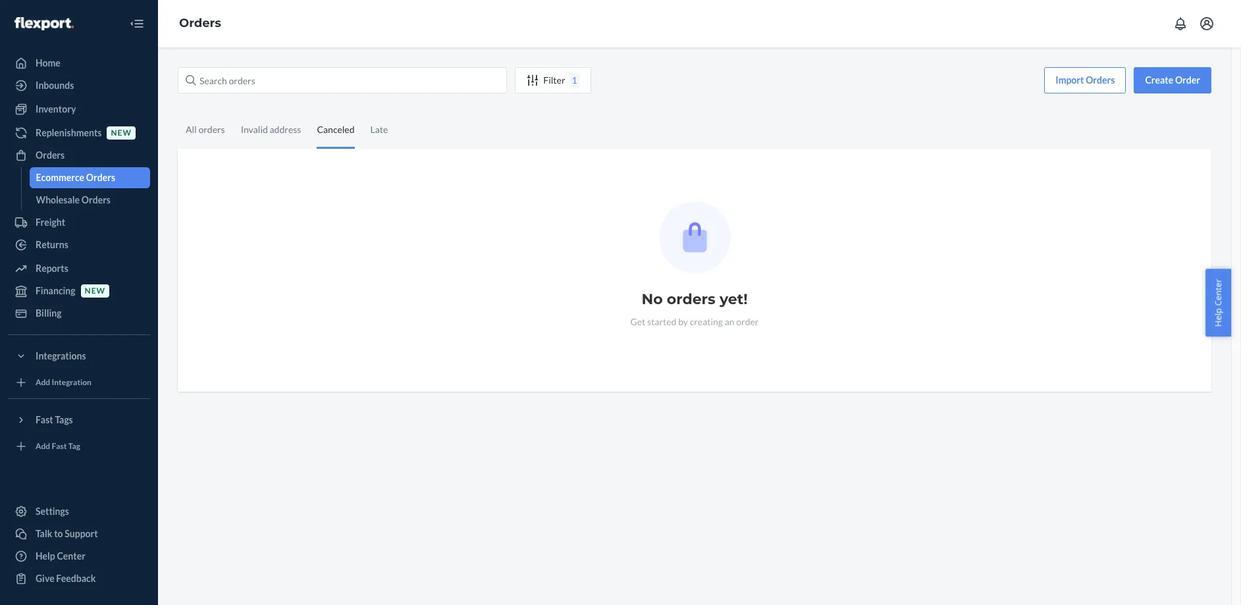 Task type: locate. For each thing, give the bounding box(es) containing it.
add
[[36, 378, 50, 388], [36, 442, 50, 452]]

billing link
[[8, 303, 150, 324]]

settings link
[[8, 501, 150, 522]]

1 horizontal spatial new
[[111, 128, 132, 138]]

fast
[[36, 414, 53, 426], [52, 442, 67, 452]]

wholesale
[[36, 194, 80, 206]]

0 vertical spatial orders
[[199, 124, 225, 135]]

add for add fast tag
[[36, 442, 50, 452]]

0 horizontal spatial orders link
[[8, 145, 150, 166]]

0 vertical spatial help
[[1213, 308, 1225, 327]]

new for replenishments
[[111, 128, 132, 138]]

orders for import orders
[[1087, 74, 1116, 86]]

talk to support link
[[8, 524, 150, 545]]

orders right all in the top of the page
[[199, 124, 225, 135]]

help inside help center button
[[1213, 308, 1225, 327]]

orders
[[179, 16, 221, 30], [1087, 74, 1116, 86], [36, 150, 65, 161], [86, 172, 115, 183], [82, 194, 111, 206]]

inbounds link
[[8, 75, 150, 96]]

returns link
[[8, 235, 150, 256]]

new down reports link
[[85, 286, 105, 296]]

give
[[36, 573, 54, 584]]

import
[[1056, 74, 1085, 86]]

talk
[[36, 528, 52, 540]]

1 horizontal spatial help
[[1213, 308, 1225, 327]]

1 horizontal spatial help center
[[1213, 279, 1225, 327]]

2 add from the top
[[36, 442, 50, 452]]

1 vertical spatial orders
[[667, 291, 716, 308]]

0 vertical spatial new
[[111, 128, 132, 138]]

import orders button
[[1045, 67, 1127, 94]]

center
[[1213, 279, 1225, 306], [57, 551, 86, 562]]

orders for wholesale orders
[[82, 194, 111, 206]]

new down "inventory" link
[[111, 128, 132, 138]]

orders right import
[[1087, 74, 1116, 86]]

ecommerce
[[36, 172, 84, 183]]

billing
[[36, 308, 62, 319]]

import orders
[[1056, 74, 1116, 86]]

new
[[111, 128, 132, 138], [85, 286, 105, 296]]

0 vertical spatial help center
[[1213, 279, 1225, 327]]

0 horizontal spatial new
[[85, 286, 105, 296]]

returns
[[36, 239, 68, 250]]

1 horizontal spatial orders link
[[179, 16, 221, 30]]

ecommerce orders link
[[29, 167, 150, 188]]

1 vertical spatial help center
[[36, 551, 86, 562]]

inventory
[[36, 103, 76, 115]]

center inside help center link
[[57, 551, 86, 562]]

help center
[[1213, 279, 1225, 327], [36, 551, 86, 562]]

integrations
[[36, 351, 86, 362]]

1 vertical spatial help
[[36, 551, 55, 562]]

help center link
[[8, 546, 150, 567]]

0 horizontal spatial center
[[57, 551, 86, 562]]

0 horizontal spatial help center
[[36, 551, 86, 562]]

tag
[[68, 442, 80, 452]]

orders link up search icon
[[179, 16, 221, 30]]

1 vertical spatial orders link
[[8, 145, 150, 166]]

0 horizontal spatial help
[[36, 551, 55, 562]]

add down fast tags
[[36, 442, 50, 452]]

to
[[54, 528, 63, 540]]

order
[[1176, 74, 1201, 86]]

feedback
[[56, 573, 96, 584]]

1 add from the top
[[36, 378, 50, 388]]

orders up search icon
[[179, 16, 221, 30]]

1 horizontal spatial center
[[1213, 279, 1225, 306]]

inventory link
[[8, 99, 150, 120]]

create
[[1146, 74, 1174, 86]]

fast left tag
[[52, 442, 67, 452]]

1 vertical spatial add
[[36, 442, 50, 452]]

0 horizontal spatial orders
[[199, 124, 225, 135]]

add left integration
[[36, 378, 50, 388]]

orders for ecommerce orders
[[86, 172, 115, 183]]

fast tags
[[36, 414, 73, 426]]

orders link
[[179, 16, 221, 30], [8, 145, 150, 166]]

integration
[[52, 378, 92, 388]]

orders up get started by creating an order
[[667, 291, 716, 308]]

no
[[642, 291, 663, 308]]

orders up wholesale orders link
[[86, 172, 115, 183]]

help center inside button
[[1213, 279, 1225, 327]]

home link
[[8, 53, 150, 74]]

0 vertical spatial fast
[[36, 414, 53, 426]]

support
[[65, 528, 98, 540]]

add fast tag link
[[8, 436, 150, 457]]

give feedback
[[36, 573, 96, 584]]

orders link up 'ecommerce orders'
[[8, 145, 150, 166]]

help
[[1213, 308, 1225, 327], [36, 551, 55, 562]]

started
[[648, 316, 677, 327]]

invalid address
[[241, 124, 301, 135]]

orders inside button
[[1087, 74, 1116, 86]]

1 horizontal spatial orders
[[667, 291, 716, 308]]

0 vertical spatial center
[[1213, 279, 1225, 306]]

reports link
[[8, 258, 150, 279]]

0 vertical spatial add
[[36, 378, 50, 388]]

add for add integration
[[36, 378, 50, 388]]

talk to support
[[36, 528, 98, 540]]

orders down ecommerce orders link
[[82, 194, 111, 206]]

wholesale orders link
[[29, 190, 150, 211]]

invalid
[[241, 124, 268, 135]]

orders
[[199, 124, 225, 135], [667, 291, 716, 308]]

1 vertical spatial new
[[85, 286, 105, 296]]

fast tags button
[[8, 410, 150, 431]]

address
[[270, 124, 301, 135]]

home
[[36, 57, 61, 69]]

fast left tags on the left of page
[[36, 414, 53, 426]]

1 vertical spatial center
[[57, 551, 86, 562]]

integrations button
[[8, 346, 150, 367]]

creating
[[690, 316, 723, 327]]

1
[[572, 74, 578, 86]]



Task type: describe. For each thing, give the bounding box(es) containing it.
give feedback button
[[8, 569, 150, 590]]

0 vertical spatial orders link
[[179, 16, 221, 30]]

orders up ecommerce
[[36, 150, 65, 161]]

tags
[[55, 414, 73, 426]]

empty list image
[[659, 202, 731, 273]]

get started by creating an order
[[631, 316, 759, 327]]

filter
[[544, 74, 566, 86]]

new for financing
[[85, 286, 105, 296]]

1 vertical spatial fast
[[52, 442, 67, 452]]

all orders
[[186, 124, 225, 135]]

add fast tag
[[36, 442, 80, 452]]

inbounds
[[36, 80, 74, 91]]

order
[[737, 316, 759, 327]]

wholesale orders
[[36, 194, 111, 206]]

settings
[[36, 506, 69, 517]]

an
[[725, 316, 735, 327]]

Search orders text field
[[178, 67, 507, 94]]

open notifications image
[[1173, 16, 1189, 32]]

add integration
[[36, 378, 92, 388]]

close navigation image
[[129, 16, 145, 32]]

freight link
[[8, 212, 150, 233]]

yet!
[[720, 291, 748, 308]]

no orders yet!
[[642, 291, 748, 308]]

all
[[186, 124, 197, 135]]

open account menu image
[[1200, 16, 1216, 32]]

add integration link
[[8, 372, 150, 393]]

orders for all
[[199, 124, 225, 135]]

search image
[[186, 75, 196, 86]]

orders for no
[[667, 291, 716, 308]]

ecommerce orders
[[36, 172, 115, 183]]

canceled
[[317, 124, 355, 135]]

filter 1
[[544, 74, 578, 86]]

by
[[679, 316, 688, 327]]

financing
[[36, 285, 75, 296]]

create order
[[1146, 74, 1201, 86]]

fast inside dropdown button
[[36, 414, 53, 426]]

create order link
[[1135, 67, 1212, 94]]

freight
[[36, 217, 65, 228]]

replenishments
[[36, 127, 102, 138]]

flexport logo image
[[14, 17, 74, 30]]

help inside help center link
[[36, 551, 55, 562]]

center inside help center button
[[1213, 279, 1225, 306]]

late
[[371, 124, 388, 135]]

reports
[[36, 263, 68, 274]]

get
[[631, 316, 646, 327]]

help center button
[[1207, 269, 1232, 337]]



Task type: vqa. For each thing, say whether or not it's contained in the screenshot.
"Learn more"
no



